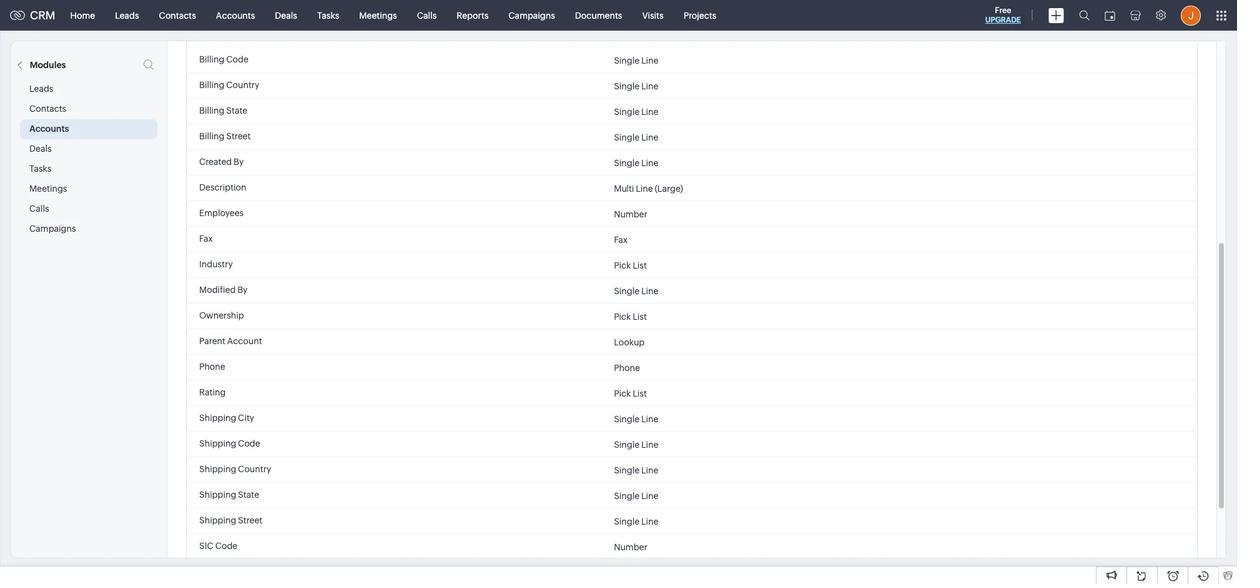 Task type: describe. For each thing, give the bounding box(es) containing it.
single line for billing code
[[614, 55, 659, 65]]

shipping for shipping city
[[199, 413, 236, 423]]

single line for created by
[[614, 158, 659, 168]]

shipping street
[[199, 515, 262, 525]]

modified
[[199, 285, 236, 295]]

shipping for shipping code
[[199, 439, 236, 449]]

documents
[[575, 10, 622, 20]]

sic
[[199, 541, 214, 551]]

1 horizontal spatial deals
[[275, 10, 297, 20]]

projects link
[[674, 0, 727, 30]]

shipping country
[[199, 464, 271, 474]]

line for billing state
[[642, 107, 659, 117]]

shipping state
[[199, 490, 259, 500]]

billing for billing street
[[199, 131, 225, 141]]

shipping for shipping state
[[199, 490, 236, 500]]

list for industry
[[633, 260, 647, 270]]

crm link
[[10, 9, 55, 22]]

country for shipping country
[[238, 464, 271, 474]]

reports link
[[447, 0, 499, 30]]

1 horizontal spatial calls
[[417, 10, 437, 20]]

leads link
[[105, 0, 149, 30]]

created by
[[199, 157, 244, 167]]

billing for billing country
[[199, 80, 225, 90]]

search image
[[1079, 10, 1090, 21]]

code for billing code
[[226, 54, 248, 64]]

lookup
[[614, 337, 645, 347]]

line for created by
[[642, 158, 659, 168]]

employees
[[199, 208, 244, 218]]

(large)
[[655, 183, 683, 193]]

home link
[[60, 0, 105, 30]]

single for shipping street
[[614, 516, 640, 526]]

billing street
[[199, 131, 251, 141]]

line for shipping country
[[642, 465, 659, 475]]

single for shipping state
[[614, 491, 640, 501]]

line for billing code
[[642, 55, 659, 65]]

single for billing country
[[614, 81, 640, 91]]

pick list for ownership
[[614, 311, 647, 321]]

single for shipping country
[[614, 465, 640, 475]]

1 vertical spatial accounts
[[29, 124, 69, 134]]

list for rating
[[633, 388, 647, 398]]

calendar image
[[1105, 10, 1116, 20]]

1 horizontal spatial meetings
[[359, 10, 397, 20]]

industry
[[199, 259, 233, 269]]

shipping city
[[199, 413, 254, 423]]

campaigns link
[[499, 0, 565, 30]]

1 single line from the top
[[614, 30, 659, 40]]

create menu element
[[1041, 0, 1072, 30]]

modules
[[30, 60, 66, 70]]

number for employees
[[614, 209, 648, 219]]

1 vertical spatial deals
[[29, 144, 52, 154]]

pick list for rating
[[614, 388, 647, 398]]

calls link
[[407, 0, 447, 30]]

line for billing country
[[642, 81, 659, 91]]

home
[[70, 10, 95, 20]]

visits
[[642, 10, 664, 20]]

parent account
[[199, 336, 262, 346]]

single line for shipping state
[[614, 491, 659, 501]]

1 vertical spatial calls
[[29, 204, 49, 214]]

shipping for shipping street
[[199, 515, 236, 525]]

free upgrade
[[986, 6, 1021, 24]]

billing for billing code
[[199, 54, 225, 64]]

list for ownership
[[633, 311, 647, 321]]

projects
[[684, 10, 717, 20]]

pick list for industry
[[614, 260, 647, 270]]

created
[[199, 157, 232, 167]]

rating
[[199, 387, 226, 397]]

shipping code
[[199, 439, 260, 449]]

reports
[[457, 10, 489, 20]]

country for billing country
[[226, 80, 259, 90]]

line for billing street
[[642, 132, 659, 142]]

billing code
[[199, 54, 248, 64]]

upgrade
[[986, 16, 1021, 24]]

multi
[[614, 183, 634, 193]]

street for billing street
[[226, 131, 251, 141]]

single line for shipping street
[[614, 516, 659, 526]]

number for sic code
[[614, 542, 648, 552]]

line for shipping street
[[642, 516, 659, 526]]

by for created by
[[234, 157, 244, 167]]

single line for shipping code
[[614, 439, 659, 449]]



Task type: locate. For each thing, give the bounding box(es) containing it.
single line
[[614, 30, 659, 40], [614, 55, 659, 65], [614, 81, 659, 91], [614, 107, 659, 117], [614, 132, 659, 142], [614, 158, 659, 168], [614, 286, 659, 296], [614, 414, 659, 424], [614, 439, 659, 449], [614, 465, 659, 475], [614, 491, 659, 501], [614, 516, 659, 526]]

1 list from the top
[[633, 260, 647, 270]]

4 billing from the top
[[199, 131, 225, 141]]

single
[[614, 30, 640, 40], [614, 55, 640, 65], [614, 81, 640, 91], [614, 107, 640, 117], [614, 132, 640, 142], [614, 158, 640, 168], [614, 286, 640, 296], [614, 414, 640, 424], [614, 439, 640, 449], [614, 465, 640, 475], [614, 491, 640, 501], [614, 516, 640, 526]]

0 vertical spatial country
[[226, 80, 259, 90]]

by for modified by
[[237, 285, 248, 295]]

parent
[[199, 336, 225, 346]]

leads right home
[[115, 10, 139, 20]]

pick
[[614, 260, 631, 270], [614, 311, 631, 321], [614, 388, 631, 398]]

free
[[995, 6, 1012, 15]]

1 vertical spatial state
[[238, 490, 259, 500]]

tasks link
[[307, 0, 349, 30]]

1 horizontal spatial campaigns
[[509, 10, 555, 20]]

single for modified by
[[614, 286, 640, 296]]

crm
[[30, 9, 55, 22]]

0 vertical spatial pick
[[614, 260, 631, 270]]

1 vertical spatial tasks
[[29, 164, 51, 174]]

shipping down rating
[[199, 413, 236, 423]]

fax
[[199, 234, 213, 244], [614, 235, 628, 245]]

shipping up "shipping state"
[[199, 464, 236, 474]]

6 single from the top
[[614, 158, 640, 168]]

street
[[226, 131, 251, 141], [238, 515, 262, 525]]

4 single line from the top
[[614, 107, 659, 117]]

shipping for shipping country
[[199, 464, 236, 474]]

country down the billing code
[[226, 80, 259, 90]]

single line for shipping country
[[614, 465, 659, 475]]

phone down parent
[[199, 362, 225, 372]]

0 horizontal spatial phone
[[199, 362, 225, 372]]

contacts right leads link
[[159, 10, 196, 20]]

campaigns
[[509, 10, 555, 20], [29, 224, 76, 234]]

0 vertical spatial pick list
[[614, 260, 647, 270]]

state for billing state
[[226, 106, 248, 116]]

4 shipping from the top
[[199, 490, 236, 500]]

9 single from the top
[[614, 439, 640, 449]]

1 number from the top
[[614, 209, 648, 219]]

line for shipping state
[[642, 491, 659, 501]]

list
[[633, 260, 647, 270], [633, 311, 647, 321], [633, 388, 647, 398]]

1 vertical spatial street
[[238, 515, 262, 525]]

state for shipping state
[[238, 490, 259, 500]]

3 single line from the top
[[614, 81, 659, 91]]

state down billing country
[[226, 106, 248, 116]]

0 horizontal spatial deals
[[29, 144, 52, 154]]

shipping down 'shipping city'
[[199, 439, 236, 449]]

8 single from the top
[[614, 414, 640, 424]]

0 vertical spatial deals
[[275, 10, 297, 20]]

billing
[[199, 54, 225, 64], [199, 80, 225, 90], [199, 106, 225, 116], [199, 131, 225, 141]]

billing up created
[[199, 131, 225, 141]]

street down "shipping state"
[[238, 515, 262, 525]]

0 horizontal spatial tasks
[[29, 164, 51, 174]]

1 pick from the top
[[614, 260, 631, 270]]

phone down "lookup"
[[614, 363, 640, 373]]

code right sic on the bottom of the page
[[215, 541, 237, 551]]

3 billing from the top
[[199, 106, 225, 116]]

8 single line from the top
[[614, 414, 659, 424]]

2 pick from the top
[[614, 311, 631, 321]]

billing for billing state
[[199, 106, 225, 116]]

by right the modified
[[237, 285, 248, 295]]

1 vertical spatial leads
[[29, 84, 53, 94]]

description
[[199, 182, 246, 192]]

0 horizontal spatial accounts
[[29, 124, 69, 134]]

search element
[[1072, 0, 1098, 31]]

leads down modules
[[29, 84, 53, 94]]

2 number from the top
[[614, 542, 648, 552]]

contacts link
[[149, 0, 206, 30]]

line for modified by
[[642, 286, 659, 296]]

single for shipping code
[[614, 439, 640, 449]]

leads inside leads link
[[115, 10, 139, 20]]

0 vertical spatial by
[[234, 157, 244, 167]]

1 vertical spatial pick list
[[614, 311, 647, 321]]

meetings link
[[349, 0, 407, 30]]

code for shipping code
[[238, 439, 260, 449]]

profile element
[[1174, 0, 1209, 30]]

by
[[234, 157, 244, 167], [237, 285, 248, 295]]

city
[[238, 413, 254, 423]]

12 single from the top
[[614, 516, 640, 526]]

0 horizontal spatial contacts
[[29, 104, 66, 114]]

3 shipping from the top
[[199, 464, 236, 474]]

10 single from the top
[[614, 465, 640, 475]]

1 billing from the top
[[199, 54, 225, 64]]

3 single from the top
[[614, 81, 640, 91]]

shipping
[[199, 413, 236, 423], [199, 439, 236, 449], [199, 464, 236, 474], [199, 490, 236, 500], [199, 515, 236, 525]]

state down the shipping country
[[238, 490, 259, 500]]

1 vertical spatial country
[[238, 464, 271, 474]]

0 vertical spatial leads
[[115, 10, 139, 20]]

meetings
[[359, 10, 397, 20], [29, 184, 67, 194]]

code
[[226, 54, 248, 64], [238, 439, 260, 449], [215, 541, 237, 551]]

1 pick list from the top
[[614, 260, 647, 270]]

pick for industry
[[614, 260, 631, 270]]

0 horizontal spatial campaigns
[[29, 224, 76, 234]]

7 single line from the top
[[614, 286, 659, 296]]

0 horizontal spatial leads
[[29, 84, 53, 94]]

modified by
[[199, 285, 248, 295]]

2 billing from the top
[[199, 80, 225, 90]]

contacts
[[159, 10, 196, 20], [29, 104, 66, 114]]

tasks
[[317, 10, 339, 20], [29, 164, 51, 174]]

11 single line from the top
[[614, 491, 659, 501]]

line
[[642, 30, 659, 40], [642, 55, 659, 65], [642, 81, 659, 91], [642, 107, 659, 117], [642, 132, 659, 142], [642, 158, 659, 168], [636, 183, 653, 193], [642, 286, 659, 296], [642, 414, 659, 424], [642, 439, 659, 449], [642, 465, 659, 475], [642, 491, 659, 501], [642, 516, 659, 526]]

2 pick list from the top
[[614, 311, 647, 321]]

2 single from the top
[[614, 55, 640, 65]]

pick for ownership
[[614, 311, 631, 321]]

line for shipping city
[[642, 414, 659, 424]]

documents link
[[565, 0, 632, 30]]

2 shipping from the top
[[199, 439, 236, 449]]

1 vertical spatial number
[[614, 542, 648, 552]]

billing country
[[199, 80, 259, 90]]

visits link
[[632, 0, 674, 30]]

country down shipping code
[[238, 464, 271, 474]]

1 horizontal spatial fax
[[614, 235, 628, 245]]

2 vertical spatial pick
[[614, 388, 631, 398]]

line for description
[[636, 183, 653, 193]]

shipping up sic code
[[199, 515, 236, 525]]

3 pick list from the top
[[614, 388, 647, 398]]

0 vertical spatial tasks
[[317, 10, 339, 20]]

2 list from the top
[[633, 311, 647, 321]]

street down billing state
[[226, 131, 251, 141]]

0 horizontal spatial calls
[[29, 204, 49, 214]]

6 single line from the top
[[614, 158, 659, 168]]

calls
[[417, 10, 437, 20], [29, 204, 49, 214]]

number
[[614, 209, 648, 219], [614, 542, 648, 552]]

3 pick from the top
[[614, 388, 631, 398]]

leads
[[115, 10, 139, 20], [29, 84, 53, 94]]

2 vertical spatial list
[[633, 388, 647, 398]]

0 vertical spatial calls
[[417, 10, 437, 20]]

1 vertical spatial pick
[[614, 311, 631, 321]]

street for shipping street
[[238, 515, 262, 525]]

by right created
[[234, 157, 244, 167]]

accounts link
[[206, 0, 265, 30]]

2 vertical spatial pick list
[[614, 388, 647, 398]]

1 horizontal spatial accounts
[[216, 10, 255, 20]]

single for billing code
[[614, 55, 640, 65]]

billing up billing street at the left top
[[199, 106, 225, 116]]

1 shipping from the top
[[199, 413, 236, 423]]

0 vertical spatial contacts
[[159, 10, 196, 20]]

5 single from the top
[[614, 132, 640, 142]]

0 horizontal spatial fax
[[199, 234, 213, 244]]

0 vertical spatial code
[[226, 54, 248, 64]]

fax down the multi
[[614, 235, 628, 245]]

code up billing country
[[226, 54, 248, 64]]

single line for billing street
[[614, 132, 659, 142]]

0 vertical spatial accounts
[[216, 10, 255, 20]]

0 vertical spatial street
[[226, 131, 251, 141]]

10 single line from the top
[[614, 465, 659, 475]]

ownership
[[199, 310, 244, 320]]

code down the city
[[238, 439, 260, 449]]

sic code
[[199, 541, 237, 551]]

multi line (large)
[[614, 183, 683, 193]]

1 single from the top
[[614, 30, 640, 40]]

billing up billing state
[[199, 80, 225, 90]]

1 vertical spatial meetings
[[29, 184, 67, 194]]

0 vertical spatial state
[[226, 106, 248, 116]]

single line for shipping city
[[614, 414, 659, 424]]

7 single from the top
[[614, 286, 640, 296]]

profile image
[[1181, 5, 1201, 25]]

1 horizontal spatial phone
[[614, 363, 640, 373]]

1 vertical spatial code
[[238, 439, 260, 449]]

shipping up shipping street
[[199, 490, 236, 500]]

accounts
[[216, 10, 255, 20], [29, 124, 69, 134]]

1 vertical spatial list
[[633, 311, 647, 321]]

single for created by
[[614, 158, 640, 168]]

single for billing state
[[614, 107, 640, 117]]

0 vertical spatial meetings
[[359, 10, 397, 20]]

9 single line from the top
[[614, 439, 659, 449]]

11 single from the top
[[614, 491, 640, 501]]

line for shipping code
[[642, 439, 659, 449]]

single for shipping city
[[614, 414, 640, 424]]

single for billing street
[[614, 132, 640, 142]]

phone
[[199, 362, 225, 372], [614, 363, 640, 373]]

5 shipping from the top
[[199, 515, 236, 525]]

2 single line from the top
[[614, 55, 659, 65]]

1 horizontal spatial tasks
[[317, 10, 339, 20]]

5 single line from the top
[[614, 132, 659, 142]]

create menu image
[[1049, 8, 1064, 23]]

single line for billing state
[[614, 107, 659, 117]]

0 horizontal spatial meetings
[[29, 184, 67, 194]]

0 vertical spatial list
[[633, 260, 647, 270]]

pick for rating
[[614, 388, 631, 398]]

billing up billing country
[[199, 54, 225, 64]]

4 single from the top
[[614, 107, 640, 117]]

2 vertical spatial code
[[215, 541, 237, 551]]

3 list from the top
[[633, 388, 647, 398]]

fax up the industry
[[199, 234, 213, 244]]

contacts down modules
[[29, 104, 66, 114]]

deals link
[[265, 0, 307, 30]]

billing state
[[199, 106, 248, 116]]

account
[[227, 336, 262, 346]]

1 vertical spatial contacts
[[29, 104, 66, 114]]

1 horizontal spatial contacts
[[159, 10, 196, 20]]

code for sic code
[[215, 541, 237, 551]]

single line for billing country
[[614, 81, 659, 91]]

1 vertical spatial by
[[237, 285, 248, 295]]

state
[[226, 106, 248, 116], [238, 490, 259, 500]]

0 vertical spatial number
[[614, 209, 648, 219]]

pick list
[[614, 260, 647, 270], [614, 311, 647, 321], [614, 388, 647, 398]]

12 single line from the top
[[614, 516, 659, 526]]

1 horizontal spatial leads
[[115, 10, 139, 20]]

0 vertical spatial campaigns
[[509, 10, 555, 20]]

single line for modified by
[[614, 286, 659, 296]]

1 vertical spatial campaigns
[[29, 224, 76, 234]]

country
[[226, 80, 259, 90], [238, 464, 271, 474]]

deals
[[275, 10, 297, 20], [29, 144, 52, 154]]



Task type: vqa. For each thing, say whether or not it's contained in the screenshot.
the Control within USERS AND CONTROL DROPDOWN BUTTON
no



